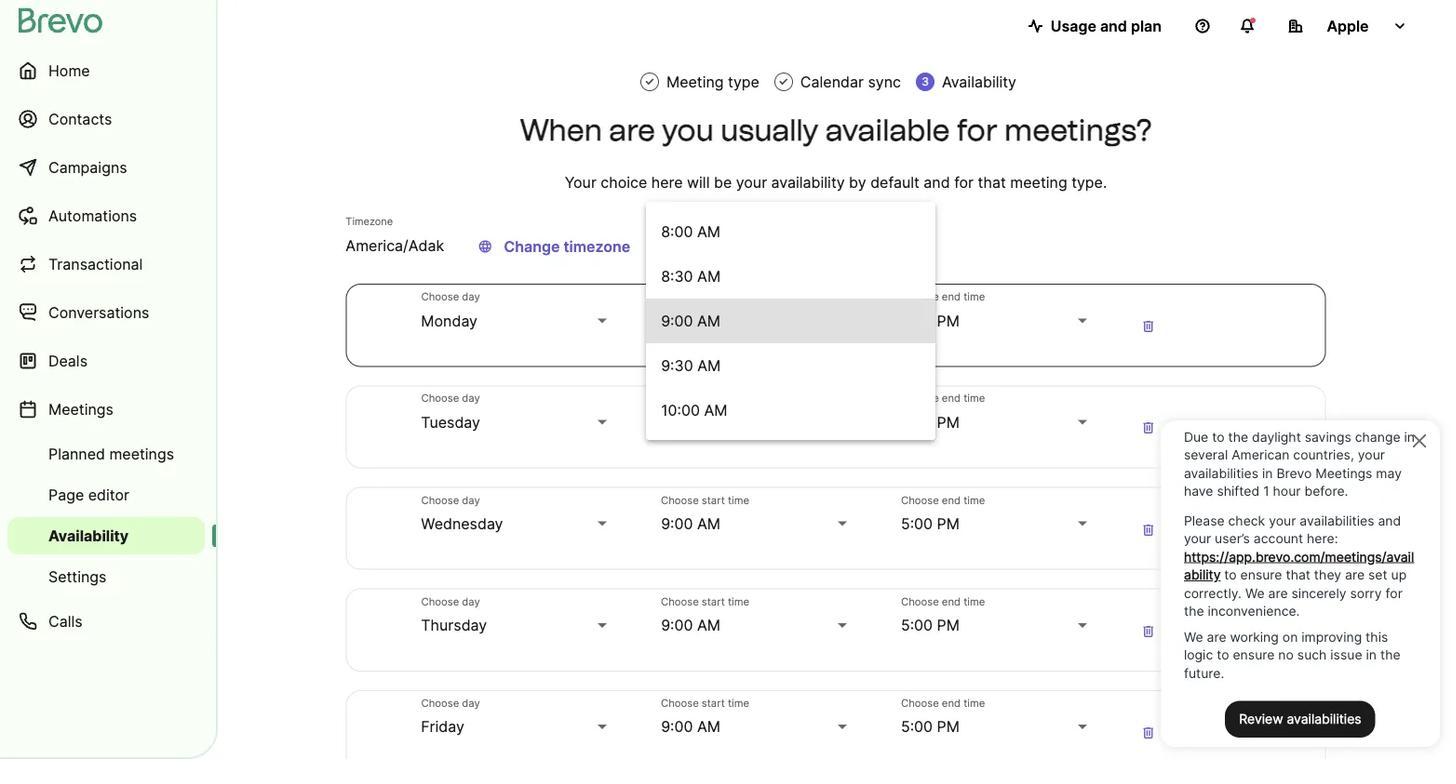 Task type: describe. For each thing, give the bounding box(es) containing it.
editor
[[88, 486, 129, 504]]

8:00
[[661, 222, 693, 240]]

left image
[[474, 236, 496, 258]]

remove range image for fourth delete button
[[1137, 620, 1160, 643]]

home link
[[7, 48, 205, 93]]

campaigns link
[[7, 145, 205, 190]]

3
[[922, 75, 929, 88]]

planned
[[48, 445, 105, 463]]

calendar
[[800, 73, 864, 91]]

10:00
[[661, 401, 700, 419]]

calendar sync
[[800, 73, 901, 91]]

remove range image
[[1137, 417, 1160, 439]]

9:00 am inside list box
[[661, 312, 721, 330]]

your
[[565, 173, 597, 191]]

list box containing 8:00 am
[[646, 165, 935, 477]]

when are you usually available for meetings?
[[520, 112, 1152, 148]]

deals link
[[7, 339, 205, 384]]

8:30
[[661, 267, 693, 285]]

page editor
[[48, 486, 129, 504]]

here
[[651, 173, 683, 191]]

transactional
[[48, 255, 143, 273]]

automations link
[[7, 194, 205, 238]]

1 vertical spatial availability
[[48, 527, 129, 545]]

settings
[[48, 568, 107, 586]]

meetings link
[[7, 387, 205, 432]]

8:00 am
[[661, 222, 720, 240]]

no color image for meeting type
[[644, 75, 655, 88]]

3 delete button from the top
[[1130, 510, 1167, 547]]

4 delete from the top
[[1141, 623, 1156, 640]]

9:00 am inside '9:00 am' field
[[661, 312, 721, 330]]

america/adak
[[346, 237, 444, 255]]

remove range image for 1st delete button from the bottom
[[1137, 722, 1160, 744]]

0 vertical spatial for
[[957, 112, 998, 148]]

campaigns
[[48, 158, 127, 176]]

settings link
[[7, 559, 205, 596]]

meetings
[[109, 445, 174, 463]]

usually
[[720, 112, 819, 148]]

8:30 am
[[661, 267, 721, 285]]

sync
[[868, 73, 901, 91]]

3 delete from the top
[[1141, 521, 1156, 539]]

contacts
[[48, 110, 112, 128]]

1 option from the top
[[646, 165, 935, 209]]

choice
[[601, 173, 647, 191]]

5 delete from the top
[[1141, 724, 1156, 742]]

automations
[[48, 207, 137, 225]]

default
[[870, 173, 920, 191]]

page editor link
[[7, 477, 205, 514]]

availability link
[[7, 518, 205, 555]]

1 delete button from the top
[[1130, 307, 1167, 344]]

delete inside remove range icon
[[1141, 419, 1156, 437]]

contacts link
[[7, 97, 205, 141]]

9:00 AM field
[[661, 310, 851, 332]]

you
[[662, 112, 714, 148]]

meeting
[[1010, 173, 1067, 191]]

calls link
[[7, 599, 205, 644]]

your
[[736, 173, 767, 191]]

5 delete button from the top
[[1130, 713, 1167, 751]]



Task type: vqa. For each thing, say whether or not it's contained in the screenshot.
Rows per page
no



Task type: locate. For each thing, give the bounding box(es) containing it.
meetings
[[48, 400, 114, 418]]

0 horizontal spatial and
[[924, 173, 950, 191]]

apple button
[[1273, 7, 1422, 45]]

1 vertical spatial for
[[954, 173, 974, 191]]

1 horizontal spatial no color image
[[778, 75, 789, 88]]

deals
[[48, 352, 87, 370]]

2 option from the top
[[646, 433, 935, 477]]

check left meeting
[[644, 75, 655, 88]]

apple
[[1327, 17, 1369, 35]]

option
[[646, 165, 935, 209], [646, 433, 935, 477]]

for left that
[[954, 173, 974, 191]]

planned meetings
[[48, 445, 174, 463]]

1 delete from the top
[[1141, 318, 1156, 335]]

planned meetings link
[[7, 436, 205, 473]]

meetings?
[[1004, 112, 1152, 148]]

will
[[687, 173, 710, 191]]

no color image
[[644, 75, 655, 88], [778, 75, 789, 88]]

check for meeting
[[644, 75, 655, 88]]

9:00 inside field
[[661, 312, 693, 330]]

availability right 3
[[942, 73, 1017, 91]]

your choice here will be your availability by default and for that meeting type.
[[565, 173, 1107, 191]]

change
[[504, 237, 560, 256]]

and inside button
[[1100, 17, 1127, 35]]

usage and plan button
[[1013, 7, 1177, 45]]

remove range image
[[1137, 315, 1160, 338], [1137, 519, 1160, 541], [1137, 620, 1160, 643], [1137, 722, 1160, 744]]

plan
[[1131, 17, 1162, 35]]

conversations
[[48, 303, 149, 322]]

availability
[[771, 173, 845, 191]]

available
[[825, 112, 950, 148]]

3 remove range image from the top
[[1137, 620, 1160, 643]]

calls
[[48, 612, 82, 631]]

2 delete from the top
[[1141, 419, 1156, 437]]

check for calendar
[[778, 75, 789, 88]]

no color image left meeting
[[644, 75, 655, 88]]

0 vertical spatial availability
[[942, 73, 1017, 91]]

am inside field
[[697, 312, 721, 330]]

list box
[[646, 165, 935, 477]]

for
[[957, 112, 998, 148], [954, 173, 974, 191]]

no color image right type at the top right
[[778, 75, 789, 88]]

1 horizontal spatial check
[[778, 75, 789, 88]]

language
[[478, 238, 493, 256]]

am
[[697, 222, 720, 240], [697, 267, 721, 285], [697, 312, 721, 330], [697, 312, 721, 330], [697, 356, 721, 375], [704, 401, 727, 419]]

9:30
[[661, 356, 693, 375]]

meeting type
[[666, 73, 759, 91]]

and
[[1100, 17, 1127, 35], [924, 173, 950, 191]]

that
[[978, 173, 1006, 191]]

2 delete button from the top
[[1130, 409, 1167, 446]]

2 no color image from the left
[[778, 75, 789, 88]]

delete
[[1141, 318, 1156, 335], [1141, 419, 1156, 437], [1141, 521, 1156, 539], [1141, 623, 1156, 640], [1141, 724, 1156, 742]]

by
[[849, 173, 866, 191]]

0 horizontal spatial check
[[644, 75, 655, 88]]

9:30 am
[[661, 356, 721, 375]]

conversations link
[[7, 290, 205, 335]]

timezone
[[564, 237, 630, 256]]

check
[[644, 75, 655, 88], [778, 75, 789, 88]]

availability down page editor
[[48, 527, 129, 545]]

type
[[728, 73, 759, 91]]

for up that
[[957, 112, 998, 148]]

1 horizontal spatial and
[[1100, 17, 1127, 35]]

when
[[520, 112, 602, 148]]

2 check from the left
[[778, 75, 789, 88]]

are
[[609, 112, 655, 148]]

usage and plan
[[1051, 17, 1162, 35]]

0 horizontal spatial no color image
[[644, 75, 655, 88]]

9:00 am
[[661, 312, 721, 330], [661, 312, 721, 330]]

4 remove range image from the top
[[1137, 722, 1160, 744]]

4 delete button from the top
[[1130, 612, 1167, 649]]

meeting
[[666, 73, 724, 91]]

2 remove range image from the top
[[1137, 519, 1160, 541]]

and left plan
[[1100, 17, 1127, 35]]

check right type at the top right
[[778, 75, 789, 88]]

0 horizontal spatial availability
[[48, 527, 129, 545]]

1 remove range image from the top
[[1137, 315, 1160, 338]]

9:00 inside list box
[[661, 312, 693, 330]]

delete button
[[1130, 307, 1167, 344], [1130, 409, 1167, 446], [1130, 510, 1167, 547], [1130, 612, 1167, 649], [1130, 713, 1167, 751]]

remove range image for 5th delete button from the bottom of the page
[[1137, 315, 1160, 338]]

availability
[[942, 73, 1017, 91], [48, 527, 129, 545]]

0 vertical spatial and
[[1100, 17, 1127, 35]]

1 vertical spatial and
[[924, 173, 950, 191]]

usage
[[1051, 17, 1096, 35]]

1 vertical spatial option
[[646, 433, 935, 477]]

1 no color image from the left
[[644, 75, 655, 88]]

home
[[48, 61, 90, 80]]

no color image for calendar sync
[[778, 75, 789, 88]]

timezone
[[346, 215, 393, 228]]

transactional link
[[7, 242, 205, 287]]

page
[[48, 486, 84, 504]]

1 horizontal spatial availability
[[942, 73, 1017, 91]]

remove range image for third delete button from the bottom
[[1137, 519, 1160, 541]]

be
[[714, 173, 732, 191]]

and right default
[[924, 173, 950, 191]]

10:00 am
[[661, 401, 727, 419]]

1 check from the left
[[644, 75, 655, 88]]

type.
[[1072, 173, 1107, 191]]

0 vertical spatial option
[[646, 165, 935, 209]]

9:00
[[661, 312, 693, 330], [661, 312, 693, 330]]

change timezone
[[504, 237, 630, 256]]



